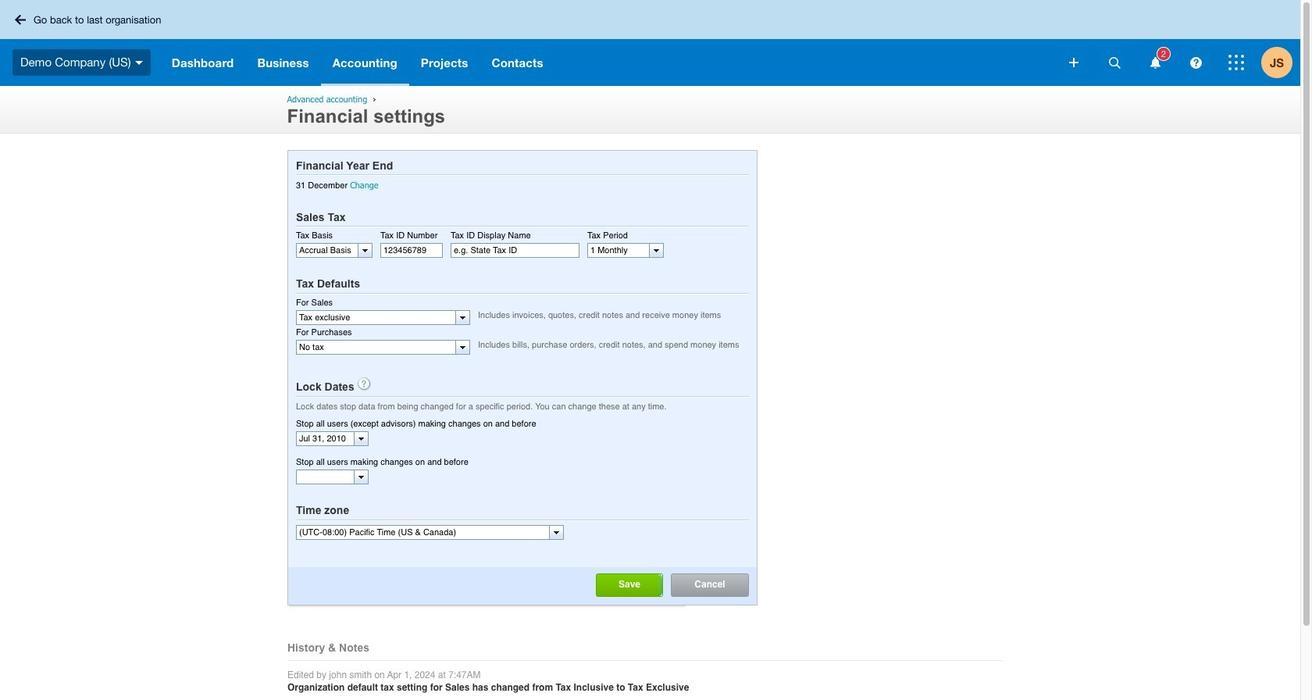 Task type: describe. For each thing, give the bounding box(es) containing it.
svg image
[[1229, 55, 1245, 70]]



Task type: vqa. For each thing, say whether or not it's contained in the screenshot.
"Company"
no



Task type: locate. For each thing, give the bounding box(es) containing it.
what's this? image
[[358, 378, 371, 391]]

banner
[[0, 0, 1301, 86]]

None text field
[[297, 311, 456, 324], [297, 341, 456, 354], [297, 470, 354, 484], [297, 525, 549, 539], [297, 311, 456, 324], [297, 341, 456, 354], [297, 470, 354, 484], [297, 525, 549, 539]]

None text field
[[380, 243, 443, 258], [451, 243, 580, 258], [297, 244, 358, 257], [588, 244, 649, 257], [297, 432, 354, 445], [380, 243, 443, 258], [451, 243, 580, 258], [297, 244, 358, 257], [588, 244, 649, 257], [297, 432, 354, 445]]

svg image
[[15, 14, 26, 25], [1109, 57, 1121, 68], [1150, 57, 1161, 68], [1190, 57, 1202, 68], [1070, 58, 1079, 67], [135, 61, 143, 65]]



